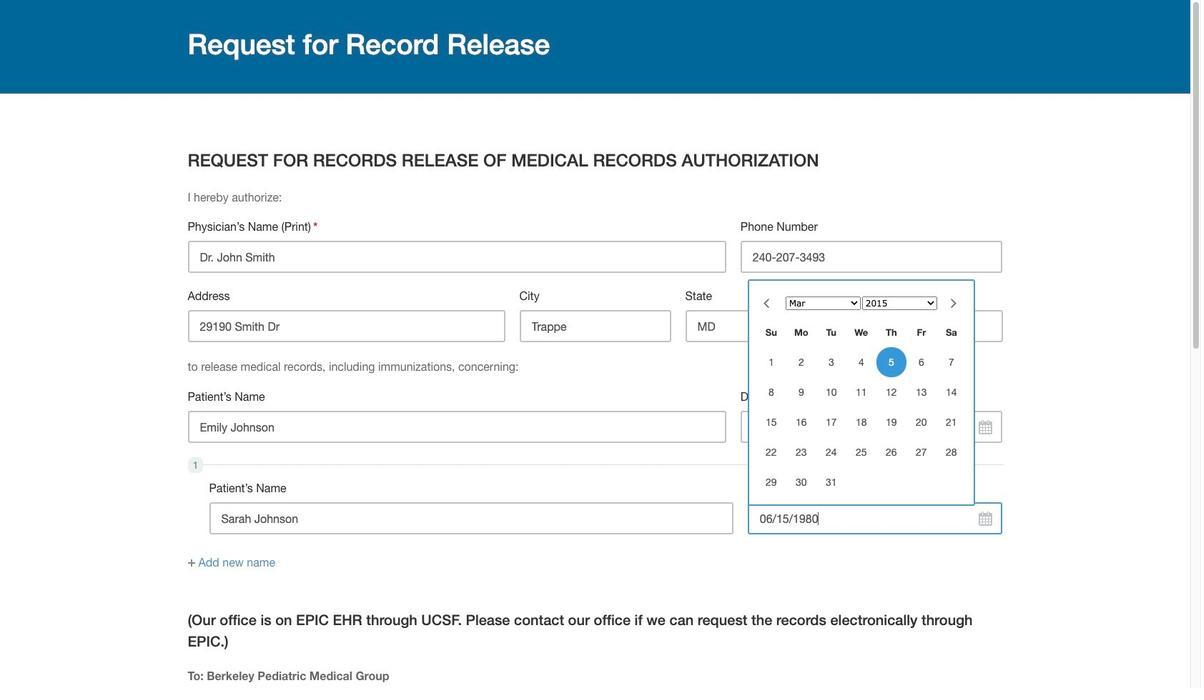 Task type: locate. For each thing, give the bounding box(es) containing it.
MM/DD/YYYY text field
[[748, 503, 1003, 535]]

None text field
[[188, 311, 505, 343], [685, 311, 837, 343], [188, 311, 505, 343], [685, 311, 837, 343]]

None text field
[[188, 241, 726, 273], [519, 311, 671, 343], [851, 311, 1003, 343], [188, 411, 726, 443], [209, 503, 734, 535], [188, 241, 726, 273], [519, 311, 671, 343], [851, 311, 1003, 343], [188, 411, 726, 443], [209, 503, 734, 535]]



Task type: describe. For each thing, give the bounding box(es) containing it.
(xxx) xxx-xxxx text field
[[741, 241, 1003, 273]]

MM/DD/YYYY text field
[[741, 411, 1003, 443]]



Task type: vqa. For each thing, say whether or not it's contained in the screenshot.
"MM/DD/YYYY" text box
yes



